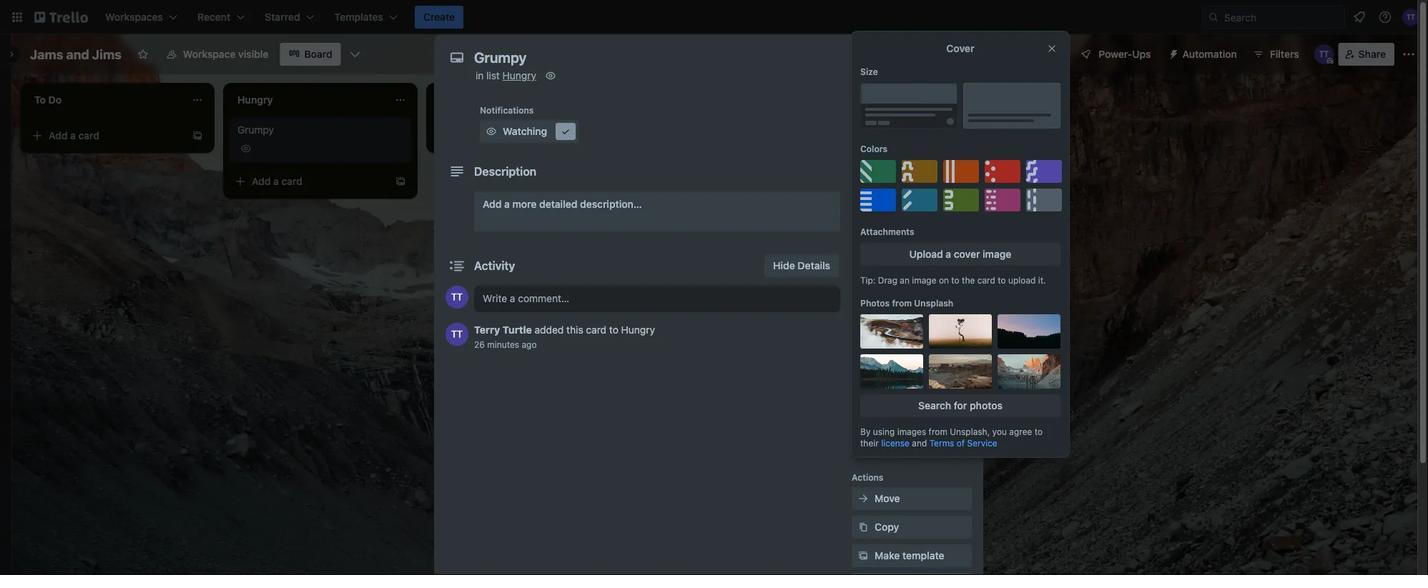 Task type: vqa. For each thing, say whether or not it's contained in the screenshot.
top P1374-9: Integrate the dance floor
no



Task type: describe. For each thing, give the bounding box(es) containing it.
list inside "button"
[[919, 93, 933, 104]]

details
[[798, 260, 830, 272]]

hungry inside terry turtle added this card to hungry 26 minutes ago
[[621, 324, 655, 336]]

from inside by using images from unsplash, you agree to their
[[929, 427, 948, 437]]

Write a comment text field
[[474, 286, 840, 312]]

add power-ups
[[875, 349, 949, 360]]

terry turtle added this card to hungry 26 minutes ago
[[474, 324, 655, 350]]

dates button
[[852, 200, 972, 223]]

add another list button
[[833, 83, 1027, 114]]

move link
[[852, 488, 972, 511]]

workspace visible button
[[157, 43, 277, 66]]

on
[[939, 275, 949, 285]]

add a card button for create from template… icon
[[26, 124, 186, 147]]

sm image for automation
[[1163, 43, 1183, 63]]

sm image for members
[[856, 119, 870, 133]]

create from template… image
[[395, 176, 406, 187]]

mark
[[875, 407, 899, 419]]

0 notifications image
[[1351, 9, 1368, 26]]

image for cover
[[983, 249, 1012, 260]]

by using images from unsplash, you agree to their
[[860, 427, 1043, 448]]

sm image right hungry link
[[544, 69, 558, 83]]

Search field
[[1220, 6, 1345, 28]]

board
[[304, 48, 332, 60]]

add power-ups link
[[852, 343, 972, 366]]

0 horizontal spatial ups
[[882, 328, 898, 338]]

fields
[[914, 291, 942, 303]]

make
[[875, 550, 900, 562]]

share button
[[1339, 43, 1395, 66]]

search
[[918, 400, 951, 412]]

share
[[1359, 48, 1386, 60]]

you
[[992, 427, 1007, 437]]

grumpy
[[237, 124, 274, 136]]

tip: drag an image on to the card to upload it.
[[860, 275, 1046, 285]]

grumpy link
[[237, 123, 403, 137]]

in list hungry
[[476, 70, 536, 82]]

jams
[[30, 46, 63, 62]]

move
[[875, 493, 900, 505]]

a for create from template… image add a card button
[[273, 176, 279, 187]]

add button button
[[852, 431, 972, 453]]

cover link
[[852, 257, 972, 280]]

size
[[860, 67, 878, 77]]

add a card for right add a card button
[[455, 130, 506, 142]]

upload a cover image button
[[860, 243, 1061, 266]]

watching button
[[480, 120, 579, 143]]

26
[[474, 340, 485, 350]]

upload a cover image
[[910, 249, 1012, 260]]

photos
[[970, 400, 1003, 412]]

members link
[[852, 114, 972, 137]]

add inside the add power-ups link
[[875, 349, 894, 360]]

terms of service link
[[930, 438, 998, 448]]

1 horizontal spatial ups
[[930, 349, 949, 360]]

Board name text field
[[23, 43, 129, 66]]

in
[[476, 70, 484, 82]]

jams and jims
[[30, 46, 122, 62]]

description
[[474, 165, 537, 178]]

primary element
[[0, 0, 1428, 34]]

photos from unsplash
[[860, 298, 954, 308]]

0 vertical spatial cover
[[947, 43, 975, 54]]

2 vertical spatial power-
[[896, 349, 930, 360]]

to right on
[[952, 275, 960, 285]]

minutes
[[487, 340, 519, 350]]

activity
[[474, 259, 515, 273]]

upload
[[910, 249, 943, 260]]

mark as good idea button
[[852, 402, 972, 425]]

detailed
[[539, 198, 578, 210]]

workspace visible
[[183, 48, 269, 60]]

terms
[[930, 438, 954, 448]]

make template
[[875, 550, 945, 562]]

notifications
[[480, 105, 534, 115]]

a inside button
[[946, 249, 951, 260]]

copy
[[875, 522, 899, 534]]

search for photos button
[[860, 395, 1061, 418]]

good
[[915, 407, 940, 419]]

create button
[[415, 6, 464, 29]]

to inside terry turtle added this card to hungry 26 minutes ago
[[609, 324, 619, 336]]

0 horizontal spatial automation
[[852, 386, 900, 396]]

power- inside button
[[1099, 48, 1132, 60]]

filters
[[1270, 48, 1299, 60]]

sm image for checklist
[[856, 176, 870, 190]]

agree
[[1009, 427, 1032, 437]]

a for right add a card button
[[476, 130, 482, 142]]

image for an
[[912, 275, 937, 285]]

labels link
[[852, 143, 972, 166]]

add a more detailed description…
[[483, 198, 642, 210]]

template
[[903, 550, 945, 562]]

description…
[[580, 198, 642, 210]]

add inside add button button
[[875, 436, 894, 448]]

star or unstar board image
[[137, 49, 149, 60]]

to inside by using images from unsplash, you agree to their
[[1035, 427, 1043, 437]]

service
[[967, 438, 998, 448]]

mark as good idea
[[875, 407, 963, 419]]

0 horizontal spatial power-ups
[[852, 328, 898, 338]]

sm image for make template
[[856, 549, 870, 564]]

filters button
[[1249, 43, 1304, 66]]

add a more detailed description… link
[[474, 192, 840, 232]]

attachment button
[[852, 229, 972, 252]]

workspace
[[183, 48, 236, 60]]

open information menu image
[[1378, 10, 1393, 24]]

button
[[896, 436, 928, 448]]

to left upload
[[998, 275, 1006, 285]]

create from template… image
[[192, 130, 203, 142]]

license link
[[881, 438, 910, 448]]

sm image inside the watching button
[[559, 124, 573, 139]]

add button
[[875, 436, 928, 448]]



Task type: locate. For each thing, give the bounding box(es) containing it.
colors
[[860, 144, 888, 154]]

list right in
[[486, 70, 500, 82]]

0 horizontal spatial list
[[486, 70, 500, 82]]

search for photos
[[918, 400, 1003, 412]]

automation up 'mark'
[[852, 386, 900, 396]]

image right the cover
[[983, 249, 1012, 260]]

their
[[860, 438, 879, 448]]

add a card
[[49, 130, 99, 142], [455, 130, 506, 142], [252, 176, 303, 187]]

attachments
[[860, 227, 914, 237]]

cover up the add another list "button"
[[947, 43, 975, 54]]

0 vertical spatial image
[[983, 249, 1012, 260]]

add a card button
[[26, 124, 186, 147], [432, 124, 592, 147], [229, 170, 389, 193]]

dates
[[875, 206, 902, 217]]

and down images
[[912, 438, 927, 448]]

0 vertical spatial power-
[[1099, 48, 1132, 60]]

1 horizontal spatial power-
[[896, 349, 930, 360]]

tip:
[[860, 275, 876, 285]]

checklist
[[875, 177, 919, 189]]

actions
[[852, 473, 884, 483]]

0 horizontal spatial from
[[892, 298, 912, 308]]

add a card button for create from template… image
[[229, 170, 389, 193]]

checklist link
[[852, 172, 972, 195]]

hide details
[[773, 260, 830, 272]]

sm image inside cover link
[[856, 262, 870, 276]]

sm image right watching on the top left of the page
[[559, 124, 573, 139]]

a
[[70, 130, 76, 142], [476, 130, 482, 142], [273, 176, 279, 187], [504, 198, 510, 210], [946, 249, 951, 260]]

to
[[871, 99, 880, 109], [952, 275, 960, 285], [998, 275, 1006, 285], [609, 324, 619, 336], [1035, 427, 1043, 437]]

images
[[897, 427, 926, 437]]

1 horizontal spatial cover
[[947, 43, 975, 54]]

1 vertical spatial ups
[[882, 328, 898, 338]]

1 horizontal spatial hungry
[[621, 324, 655, 336]]

sm image left the drag
[[856, 262, 870, 276]]

list
[[486, 70, 500, 82], [919, 93, 933, 104]]

copy link
[[852, 516, 972, 539]]

sm image inside the make template "link"
[[856, 549, 870, 564]]

to left another at the top right of page
[[871, 99, 880, 109]]

1 horizontal spatial from
[[929, 427, 948, 437]]

add inside the add another list "button"
[[858, 93, 877, 104]]

power-ups button
[[1070, 43, 1160, 66]]

upload
[[1008, 275, 1036, 285]]

0 horizontal spatial add a card
[[49, 130, 99, 142]]

1 horizontal spatial list
[[919, 93, 933, 104]]

license and terms of service
[[881, 438, 998, 448]]

0 vertical spatial and
[[66, 46, 89, 62]]

and left jims
[[66, 46, 89, 62]]

1 vertical spatial from
[[929, 427, 948, 437]]

1 horizontal spatial sm image
[[856, 119, 870, 133]]

members
[[875, 120, 919, 132]]

it.
[[1038, 275, 1046, 285]]

sm image left checklist
[[856, 176, 870, 190]]

sm image for labels
[[856, 147, 870, 162]]

ups left automation button on the top of the page
[[1132, 48, 1151, 60]]

add another list
[[858, 93, 933, 104]]

0 vertical spatial list
[[486, 70, 500, 82]]

from up license and terms of service
[[929, 427, 948, 437]]

added
[[535, 324, 564, 336]]

2 horizontal spatial add a card
[[455, 130, 506, 142]]

custom fields button
[[852, 290, 972, 305]]

1 vertical spatial automation
[[852, 386, 900, 396]]

using
[[873, 427, 895, 437]]

1 horizontal spatial add a card button
[[229, 170, 389, 193]]

make template link
[[852, 545, 972, 568]]

image up fields
[[912, 275, 937, 285]]

visible
[[238, 48, 269, 60]]

add a card for add a card button corresponding to create from template… icon
[[49, 130, 99, 142]]

1 vertical spatial power-ups
[[852, 328, 898, 338]]

sm image right power-ups button
[[1163, 43, 1183, 63]]

hungry
[[503, 70, 536, 82], [621, 324, 655, 336]]

None text field
[[467, 44, 939, 70]]

add to card
[[852, 99, 901, 109]]

2 vertical spatial ups
[[930, 349, 949, 360]]

and for jams
[[66, 46, 89, 62]]

0 vertical spatial automation
[[1183, 48, 1237, 60]]

ago
[[522, 340, 537, 350]]

for
[[954, 400, 967, 412]]

hide details link
[[765, 255, 839, 278]]

show menu image
[[1402, 47, 1416, 62]]

sm image inside copy link
[[856, 521, 870, 535]]

cover
[[954, 249, 980, 260]]

from down the an at top right
[[892, 298, 912, 308]]

2 horizontal spatial sm image
[[1163, 43, 1183, 63]]

and inside jams and jims text field
[[66, 46, 89, 62]]

2 horizontal spatial power-
[[1099, 48, 1132, 60]]

search image
[[1208, 11, 1220, 23]]

0 horizontal spatial power-
[[852, 328, 882, 338]]

sm image
[[544, 69, 558, 83], [484, 124, 499, 139], [856, 147, 870, 162], [856, 176, 870, 190], [856, 262, 870, 276], [856, 492, 870, 506], [856, 521, 870, 535], [856, 549, 870, 564]]

power-ups inside button
[[1099, 48, 1151, 60]]

license
[[881, 438, 910, 448]]

0 horizontal spatial and
[[66, 46, 89, 62]]

labels
[[875, 148, 906, 160]]

1 horizontal spatial add a card
[[252, 176, 303, 187]]

hungry up notifications
[[503, 70, 536, 82]]

sm image inside labels link
[[856, 147, 870, 162]]

sm image inside the watching button
[[484, 124, 499, 139]]

sm image left make
[[856, 549, 870, 564]]

drag
[[878, 275, 898, 285]]

by
[[860, 427, 871, 437]]

sm image
[[1163, 43, 1183, 63], [856, 119, 870, 133], [559, 124, 573, 139]]

sm image left copy
[[856, 521, 870, 535]]

26 minutes ago link
[[474, 340, 537, 350]]

sm image for cover
[[856, 262, 870, 276]]

2 horizontal spatial add a card button
[[432, 124, 592, 147]]

from
[[892, 298, 912, 308], [929, 427, 948, 437]]

0 vertical spatial hungry
[[503, 70, 536, 82]]

add a card for create from template… image add a card button
[[252, 176, 303, 187]]

1 horizontal spatial image
[[983, 249, 1012, 260]]

cover inside cover link
[[875, 263, 903, 275]]

list right another at the top right of page
[[919, 93, 933, 104]]

0 horizontal spatial cover
[[875, 263, 903, 275]]

ups up add power-ups
[[882, 328, 898, 338]]

unsplash
[[914, 298, 954, 308]]

1 vertical spatial hungry
[[621, 324, 655, 336]]

custom
[[875, 291, 911, 303]]

1 horizontal spatial and
[[912, 438, 927, 448]]

sm image inside move link
[[856, 492, 870, 506]]

automation down search icon
[[1183, 48, 1237, 60]]

sm image inside checklist link
[[856, 176, 870, 190]]

sm image left 'labels'
[[856, 147, 870, 162]]

customize views image
[[348, 47, 362, 62]]

and for license
[[912, 438, 927, 448]]

add inside add a more detailed description… link
[[483, 198, 502, 210]]

1 vertical spatial and
[[912, 438, 927, 448]]

a for add a card button corresponding to create from template… icon
[[70, 130, 76, 142]]

cover
[[947, 43, 975, 54], [875, 263, 903, 275]]

unsplash,
[[950, 427, 990, 437]]

power-
[[1099, 48, 1132, 60], [852, 328, 882, 338], [896, 349, 930, 360]]

sm image inside automation button
[[1163, 43, 1183, 63]]

0 vertical spatial ups
[[1132, 48, 1151, 60]]

image inside button
[[983, 249, 1012, 260]]

watching
[[503, 126, 547, 137]]

as
[[901, 407, 912, 419]]

automation inside button
[[1183, 48, 1237, 60]]

photos
[[860, 298, 890, 308]]

custom fields
[[875, 291, 942, 303]]

power-ups
[[1099, 48, 1151, 60], [852, 328, 898, 338]]

the
[[962, 275, 975, 285]]

1 vertical spatial cover
[[875, 263, 903, 275]]

of
[[957, 438, 965, 448]]

image
[[983, 249, 1012, 260], [912, 275, 937, 285]]

1 vertical spatial image
[[912, 275, 937, 285]]

0 vertical spatial from
[[892, 298, 912, 308]]

sm image for copy
[[856, 521, 870, 535]]

ups down unsplash
[[930, 349, 949, 360]]

switch to… image
[[10, 10, 24, 24]]

2 horizontal spatial ups
[[1132, 48, 1151, 60]]

cover up the drag
[[875, 263, 903, 275]]

terry turtle (terryturtle) image
[[1403, 9, 1420, 26], [1314, 44, 1334, 64], [446, 286, 468, 309], [446, 323, 468, 346]]

sm image down add to card
[[856, 119, 870, 133]]

hungry down write a comment text box
[[621, 324, 655, 336]]

0 horizontal spatial hungry
[[503, 70, 536, 82]]

idea
[[943, 407, 963, 419]]

sm image for move
[[856, 492, 870, 506]]

sm image down actions on the right of page
[[856, 492, 870, 506]]

card inside terry turtle added this card to hungry 26 minutes ago
[[586, 324, 607, 336]]

0 horizontal spatial add a card button
[[26, 124, 186, 147]]

to right agree
[[1035, 427, 1043, 437]]

sm image for watching
[[484, 124, 499, 139]]

create
[[423, 11, 455, 23]]

0 horizontal spatial image
[[912, 275, 937, 285]]

terry
[[474, 324, 500, 336]]

hide
[[773, 260, 795, 272]]

sm image down notifications
[[484, 124, 499, 139]]

more
[[513, 198, 537, 210]]

1 horizontal spatial power-ups
[[1099, 48, 1151, 60]]

card
[[882, 99, 901, 109], [78, 130, 99, 142], [485, 130, 506, 142], [281, 176, 303, 187], [978, 275, 996, 285], [586, 324, 607, 336]]

sm image inside members link
[[856, 119, 870, 133]]

this
[[567, 324, 583, 336]]

0 vertical spatial power-ups
[[1099, 48, 1151, 60]]

1 horizontal spatial automation
[[1183, 48, 1237, 60]]

ups inside button
[[1132, 48, 1151, 60]]

0 horizontal spatial sm image
[[559, 124, 573, 139]]

another
[[880, 93, 916, 104]]

turtle
[[503, 324, 532, 336]]

1 vertical spatial power-
[[852, 328, 882, 338]]

to right this
[[609, 324, 619, 336]]

attachment
[[875, 234, 930, 246]]

1 vertical spatial list
[[919, 93, 933, 104]]



